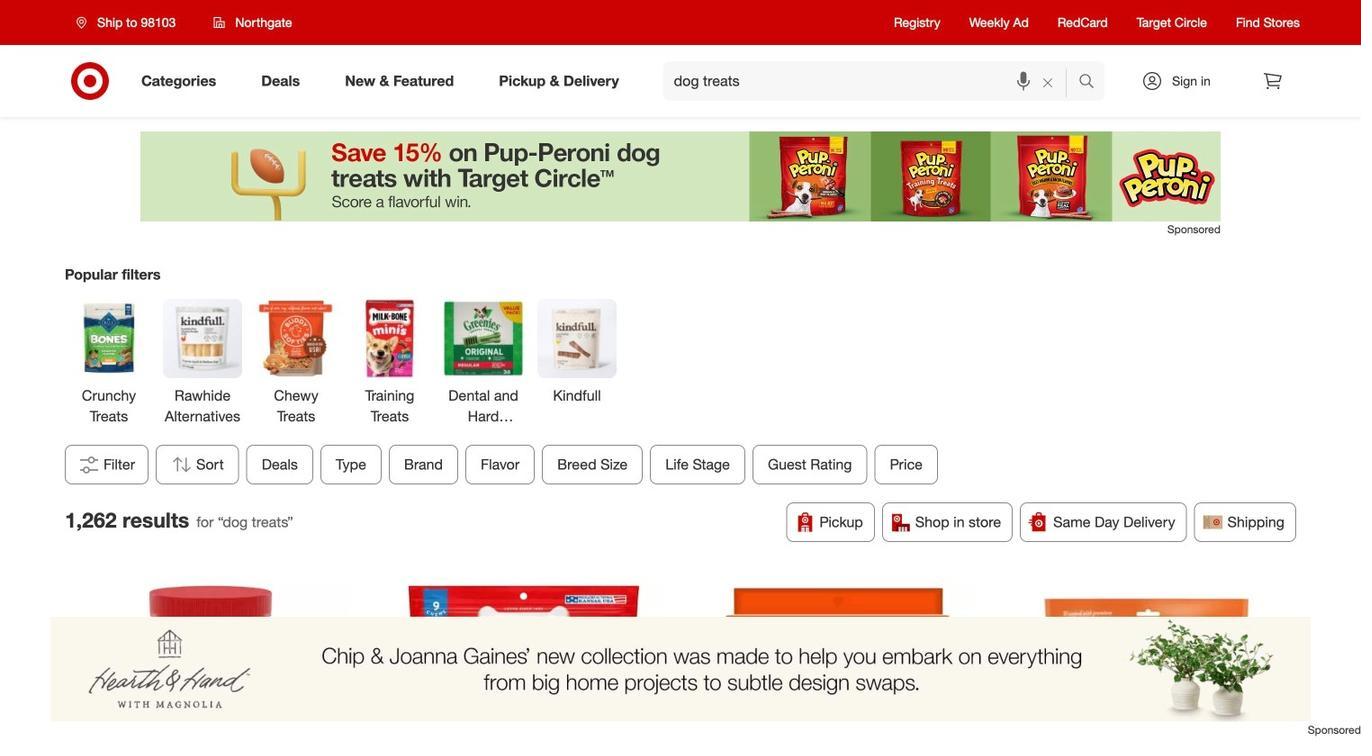 Task type: describe. For each thing, give the bounding box(es) containing it.
0 vertical spatial advertisement element
[[141, 131, 1221, 222]]



Task type: locate. For each thing, give the bounding box(es) containing it.
good 'n' fun triple flavor kabobs long lasting rawhide with chicken, beef and pork flavor dog treats image
[[1012, 581, 1290, 741], [1012, 581, 1290, 741]]

milk-bone maro snacks with real bone marrow dog treats image
[[72, 581, 350, 741], [72, 581, 350, 741]]

buddy biscuits peanut butter soft and chewy dog treats image
[[698, 581, 977, 741], [698, 581, 977, 741]]

1 vertical spatial advertisement element
[[0, 617, 1362, 722]]

What can we help you find? suggestions appear below search field
[[663, 61, 1083, 101]]

milk-bone comfort chews beef flavor dog treat - small/medium - 22.2oz/9ct image
[[385, 581, 663, 741], [385, 581, 663, 741]]

advertisement element
[[141, 131, 1221, 222], [0, 617, 1362, 722]]



Task type: vqa. For each thing, say whether or not it's contained in the screenshot.
Coffee
no



